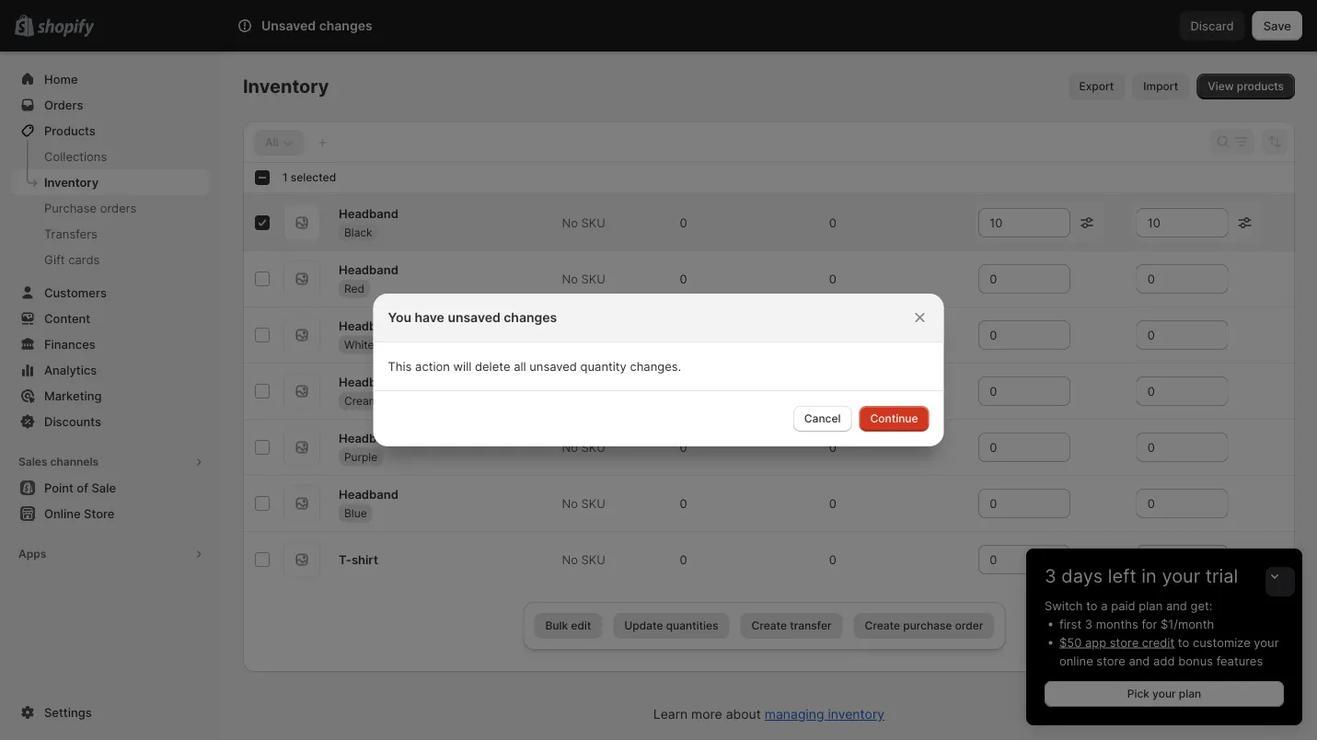 Task type: vqa. For each thing, say whether or not it's contained in the screenshot.
SALES
yes



Task type: describe. For each thing, give the bounding box(es) containing it.
inventory link
[[11, 169, 210, 195]]

red
[[344, 282, 365, 295]]

t-shirt
[[339, 552, 378, 567]]

shopify image
[[37, 19, 94, 37]]

1 vertical spatial unsaved
[[530, 359, 577, 373]]

your inside "to customize your online store and add bonus features"
[[1254, 635, 1279, 650]]

1 horizontal spatial 3
[[1085, 617, 1093, 631]]

add
[[1154, 654, 1175, 668]]

black
[[344, 225, 373, 239]]

switch to a paid plan and get:
[[1045, 599, 1213, 613]]

no for headband blue
[[562, 496, 578, 511]]

1 horizontal spatial inventory
[[243, 75, 329, 98]]

products link
[[11, 118, 210, 144]]

sku for headband blue
[[582, 496, 606, 511]]

headband for headband cream
[[339, 375, 399, 389]]

no sku for headband cream
[[562, 384, 606, 398]]

headband red
[[339, 262, 399, 295]]

1 horizontal spatial plan
[[1179, 687, 1202, 701]]

quantity
[[581, 359, 627, 373]]

0 vertical spatial to
[[1087, 599, 1098, 613]]

7 no from the top
[[562, 552, 578, 567]]

learn
[[654, 707, 688, 722]]

all button
[[254, 130, 304, 156]]

paid
[[1112, 599, 1136, 613]]

get:
[[1191, 599, 1213, 613]]

sku for headband black
[[582, 215, 606, 230]]

headband link for headband red
[[339, 260, 399, 279]]

t-
[[339, 552, 352, 567]]

sku for headband purple
[[582, 440, 606, 454]]

7 sku from the top
[[582, 552, 606, 567]]

unsaved changes
[[261, 18, 373, 34]]

2 vertical spatial your
[[1153, 687, 1176, 701]]

0 vertical spatial unsaved
[[448, 310, 501, 325]]

cancel button
[[794, 406, 852, 432]]

you
[[388, 310, 412, 325]]

pick your plan
[[1128, 687, 1202, 701]]

all
[[265, 136, 278, 149]]

black link
[[339, 223, 378, 241]]

you have unsaved changes
[[388, 310, 557, 325]]

products
[[1237, 80, 1284, 93]]

save button
[[1253, 11, 1303, 41]]

$50
[[1060, 635, 1082, 650]]

purple link
[[339, 448, 383, 466]]

0 horizontal spatial changes
[[319, 18, 373, 34]]

sales
[[18, 455, 47, 469]]

no for headband black
[[562, 215, 578, 230]]

will
[[453, 359, 472, 373]]

about
[[726, 707, 761, 722]]

save
[[1264, 18, 1292, 33]]

blue
[[344, 506, 367, 520]]

view products
[[1208, 80, 1284, 93]]

you have unsaved changes dialog
[[0, 294, 1318, 447]]

headband for headband red
[[339, 262, 399, 276]]

sales channels
[[18, 455, 99, 469]]

switch
[[1045, 599, 1083, 613]]

online
[[1060, 654, 1094, 668]]

no sku for headband blue
[[562, 496, 606, 511]]

cancel
[[805, 412, 841, 425]]

home
[[44, 72, 78, 86]]

0 horizontal spatial plan
[[1139, 599, 1163, 613]]

and for plan
[[1167, 599, 1188, 613]]

managing inventory link
[[765, 707, 885, 722]]

$1/month
[[1161, 617, 1215, 631]]

no for headband purple
[[562, 440, 578, 454]]

changes inside 'dialog'
[[504, 310, 557, 325]]

unsaved
[[261, 18, 316, 34]]

red link
[[339, 279, 370, 298]]

headband white
[[339, 318, 399, 351]]

store inside "to customize your online store and add bonus features"
[[1097, 654, 1126, 668]]

continue button
[[860, 406, 930, 432]]

collections
[[44, 149, 107, 163]]

customize
[[1193, 635, 1251, 650]]

left
[[1108, 565, 1137, 587]]

headband purple
[[339, 431, 399, 463]]

3 days left in your trial
[[1045, 565, 1239, 587]]

to customize your online store and add bonus features
[[1060, 635, 1279, 668]]

days
[[1062, 565, 1103, 587]]

this
[[388, 359, 412, 373]]

headband for headband black
[[339, 206, 399, 220]]

headband black
[[339, 206, 399, 239]]

have
[[415, 310, 445, 325]]

gift cards link
[[11, 247, 210, 273]]

all
[[514, 359, 526, 373]]

$50 app store credit link
[[1060, 635, 1175, 650]]

settings
[[44, 705, 92, 720]]

blue link
[[339, 504, 373, 522]]

0 vertical spatial store
[[1110, 635, 1139, 650]]

products
[[44, 123, 96, 138]]

apps
[[18, 547, 46, 561]]

gift
[[44, 252, 65, 267]]

inventory
[[828, 707, 885, 722]]

3 inside dropdown button
[[1045, 565, 1057, 587]]

no sku for headband white
[[562, 328, 606, 342]]

t-shirt link
[[339, 551, 378, 569]]



Task type: locate. For each thing, give the bounding box(es) containing it.
sku for headband white
[[582, 328, 606, 342]]

shirt
[[352, 552, 378, 567]]

sku for headband red
[[582, 272, 606, 286]]

no sku for headband purple
[[562, 440, 606, 454]]

collections link
[[11, 144, 210, 169]]

6 headband link from the top
[[339, 485, 399, 503]]

view
[[1208, 80, 1234, 93]]

first 3 months for $1/month
[[1060, 617, 1215, 631]]

1 vertical spatial store
[[1097, 654, 1126, 668]]

1 horizontal spatial and
[[1167, 599, 1188, 613]]

and for store
[[1129, 654, 1150, 668]]

settings link
[[11, 700, 210, 726]]

headband up red
[[339, 262, 399, 276]]

plan down bonus
[[1179, 687, 1202, 701]]

6 no from the top
[[562, 496, 578, 511]]

1 vertical spatial your
[[1254, 635, 1279, 650]]

no for headband red
[[562, 272, 578, 286]]

2 headband from the top
[[339, 262, 399, 276]]

your up 'features'
[[1254, 635, 1279, 650]]

5 no sku from the top
[[562, 440, 606, 454]]

3 headband from the top
[[339, 318, 399, 333]]

store down $50 app store credit
[[1097, 654, 1126, 668]]

0 horizontal spatial and
[[1129, 654, 1150, 668]]

3 sku from the top
[[582, 328, 606, 342]]

$50 app store credit
[[1060, 635, 1175, 650]]

changes right unsaved
[[319, 18, 373, 34]]

to down $1/month
[[1178, 635, 1190, 650]]

headband up blue
[[339, 487, 399, 501]]

0 horizontal spatial 3
[[1045, 565, 1057, 587]]

0 vertical spatial 3
[[1045, 565, 1057, 587]]

discounts link
[[11, 409, 210, 435]]

2 no from the top
[[562, 272, 578, 286]]

and inside "to customize your online store and add bonus features"
[[1129, 654, 1150, 668]]

your right in
[[1162, 565, 1201, 587]]

cream
[[344, 394, 379, 407]]

1 vertical spatial inventory
[[44, 175, 99, 189]]

sales channels button
[[11, 449, 210, 475]]

inventory up all button
[[243, 75, 329, 98]]

2 no sku from the top
[[562, 272, 606, 286]]

0 horizontal spatial to
[[1087, 599, 1098, 613]]

and up $1/month
[[1167, 599, 1188, 613]]

apps button
[[11, 541, 210, 567]]

2 sku from the top
[[582, 272, 606, 286]]

inventory up "purchase"
[[44, 175, 99, 189]]

5 headband from the top
[[339, 431, 399, 445]]

headband link for headband black
[[339, 204, 399, 223]]

sku for headband cream
[[582, 384, 606, 398]]

unsaved right have
[[448, 310, 501, 325]]

3 days left in your trial button
[[1027, 549, 1303, 587]]

headband for headband white
[[339, 318, 399, 333]]

5 sku from the top
[[582, 440, 606, 454]]

1 headband from the top
[[339, 206, 399, 220]]

5 headband link from the top
[[339, 429, 399, 447]]

plan
[[1139, 599, 1163, 613], [1179, 687, 1202, 701]]

continue
[[871, 412, 918, 425]]

this action will delete all unsaved quantity changes.
[[388, 359, 682, 373]]

export button
[[1068, 74, 1125, 99]]

4 headband link from the top
[[339, 373, 399, 391]]

purchase orders
[[44, 201, 137, 215]]

3 no sku from the top
[[562, 328, 606, 342]]

to inside "to customize your online store and add bonus features"
[[1178, 635, 1190, 650]]

0 horizontal spatial unsaved
[[448, 310, 501, 325]]

unsaved right all
[[530, 359, 577, 373]]

1 vertical spatial plan
[[1179, 687, 1202, 701]]

1 vertical spatial and
[[1129, 654, 1150, 668]]

1 horizontal spatial changes
[[504, 310, 557, 325]]

6 headband from the top
[[339, 487, 399, 501]]

headband blue
[[339, 487, 399, 520]]

export
[[1080, 80, 1114, 93]]

1 vertical spatial to
[[1178, 635, 1190, 650]]

headband cream
[[339, 375, 399, 407]]

store down months
[[1110, 635, 1139, 650]]

inventory
[[243, 75, 329, 98], [44, 175, 99, 189]]

and left add
[[1129, 654, 1150, 668]]

no
[[562, 215, 578, 230], [562, 272, 578, 286], [562, 328, 578, 342], [562, 384, 578, 398], [562, 440, 578, 454], [562, 496, 578, 511], [562, 552, 578, 567]]

1 no sku from the top
[[562, 215, 606, 230]]

headband link up white
[[339, 317, 399, 335]]

changes up this action will delete all unsaved quantity changes.
[[504, 310, 557, 325]]

headband for headband blue
[[339, 487, 399, 501]]

discard button
[[1180, 11, 1246, 41]]

headband link
[[339, 204, 399, 223], [339, 260, 399, 279], [339, 317, 399, 335], [339, 373, 399, 391], [339, 429, 399, 447], [339, 485, 399, 503]]

white link
[[339, 335, 380, 354]]

3 headband link from the top
[[339, 317, 399, 335]]

pick your plan link
[[1045, 681, 1284, 707]]

bonus
[[1179, 654, 1214, 668]]

delete
[[475, 359, 511, 373]]

no for headband cream
[[562, 384, 578, 398]]

0 vertical spatial and
[[1167, 599, 1188, 613]]

1 horizontal spatial unsaved
[[530, 359, 577, 373]]

and
[[1167, 599, 1188, 613], [1129, 654, 1150, 668]]

gift cards
[[44, 252, 100, 267]]

1 vertical spatial 3
[[1085, 617, 1093, 631]]

6 sku from the top
[[582, 496, 606, 511]]

headband link up blue
[[339, 485, 399, 503]]

headband link for headband purple
[[339, 429, 399, 447]]

purchase
[[44, 201, 97, 215]]

3 right first
[[1085, 617, 1093, 631]]

headband link up red
[[339, 260, 399, 279]]

inventory inside 'link'
[[44, 175, 99, 189]]

2 headband link from the top
[[339, 260, 399, 279]]

4 no sku from the top
[[562, 384, 606, 398]]

0 vertical spatial changes
[[319, 18, 373, 34]]

cream link
[[339, 392, 384, 410]]

discard
[[1191, 18, 1235, 33]]

4 sku from the top
[[582, 384, 606, 398]]

5 no from the top
[[562, 440, 578, 454]]

1 horizontal spatial to
[[1178, 635, 1190, 650]]

first
[[1060, 617, 1082, 631]]

discounts
[[44, 414, 101, 429]]

import
[[1144, 80, 1179, 93]]

3 days left in your trial element
[[1027, 597, 1303, 726]]

home link
[[11, 66, 210, 92]]

0 vertical spatial plan
[[1139, 599, 1163, 613]]

to left a
[[1087, 599, 1098, 613]]

a
[[1101, 599, 1108, 613]]

channels
[[50, 455, 99, 469]]

managing
[[765, 707, 825, 722]]

plan up for
[[1139, 599, 1163, 613]]

headband link up purple
[[339, 429, 399, 447]]

in
[[1142, 565, 1157, 587]]

to
[[1087, 599, 1098, 613], [1178, 635, 1190, 650]]

unsaved
[[448, 310, 501, 325], [530, 359, 577, 373]]

0 horizontal spatial inventory
[[44, 175, 99, 189]]

1 sku from the top
[[582, 215, 606, 230]]

more
[[692, 707, 723, 722]]

transfers
[[44, 227, 97, 241]]

6 no sku from the top
[[562, 496, 606, 511]]

headband for headband purple
[[339, 431, 399, 445]]

no sku for headband black
[[562, 215, 606, 230]]

months
[[1096, 617, 1139, 631]]

changes
[[319, 18, 373, 34], [504, 310, 557, 325]]

features
[[1217, 654, 1263, 668]]

cards
[[68, 252, 100, 267]]

headband up 'black' in the left top of the page
[[339, 206, 399, 220]]

4 no from the top
[[562, 384, 578, 398]]

your right pick
[[1153, 687, 1176, 701]]

no for headband white
[[562, 328, 578, 342]]

3 no from the top
[[562, 328, 578, 342]]

no sku for headband red
[[562, 272, 606, 286]]

transfers link
[[11, 221, 210, 247]]

3 left days
[[1045, 565, 1057, 587]]

headband link for headband white
[[339, 317, 399, 335]]

orders
[[100, 201, 137, 215]]

headband up purple
[[339, 431, 399, 445]]

white
[[344, 338, 374, 351]]

1 no from the top
[[562, 215, 578, 230]]

credit
[[1143, 635, 1175, 650]]

import button
[[1133, 74, 1190, 99]]

7 no sku from the top
[[562, 552, 606, 567]]

app
[[1086, 635, 1107, 650]]

headband link for headband blue
[[339, 485, 399, 503]]

your
[[1162, 565, 1201, 587], [1254, 635, 1279, 650], [1153, 687, 1176, 701]]

0 vertical spatial inventory
[[243, 75, 329, 98]]

4 headband from the top
[[339, 375, 399, 389]]

headband link up 'black' in the left top of the page
[[339, 204, 399, 223]]

headband up "cream"
[[339, 375, 399, 389]]

1 headband link from the top
[[339, 204, 399, 223]]

your inside dropdown button
[[1162, 565, 1201, 587]]

headband link for headband cream
[[339, 373, 399, 391]]

1 vertical spatial changes
[[504, 310, 557, 325]]

headband link up "cream"
[[339, 373, 399, 391]]

action
[[415, 359, 450, 373]]

headband up white
[[339, 318, 399, 333]]

0 vertical spatial your
[[1162, 565, 1201, 587]]

pick
[[1128, 687, 1150, 701]]



